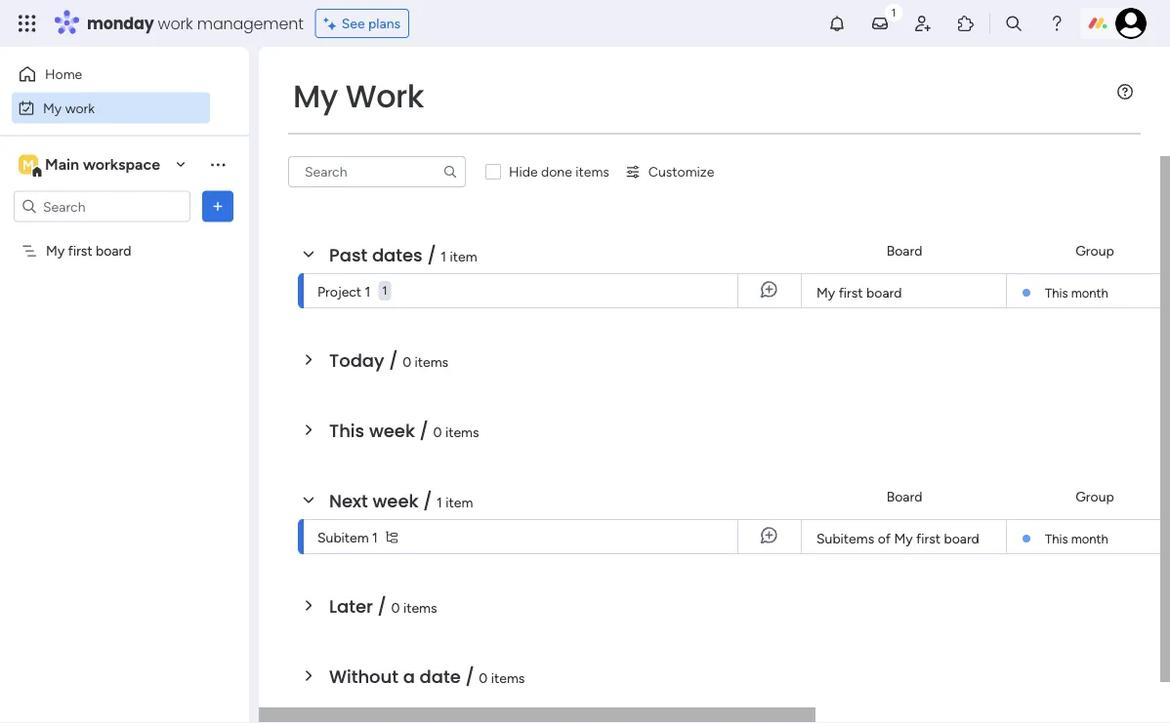 Task type: locate. For each thing, give the bounding box(es) containing it.
1 board from the top
[[886, 243, 922, 259]]

0
[[403, 354, 411, 370], [433, 424, 442, 440], [391, 600, 400, 616], [479, 670, 488, 687]]

past dates / 1 item
[[329, 243, 477, 268]]

0 vertical spatial item
[[450, 248, 477, 265]]

1 vertical spatial my first board
[[817, 285, 902, 301]]

search everything image
[[1004, 14, 1024, 33]]

0 horizontal spatial first
[[68, 243, 92, 259]]

workspace options image
[[208, 155, 228, 174]]

items up next week / 1 item
[[445, 424, 479, 440]]

item
[[450, 248, 477, 265], [446, 494, 473, 511]]

0 vertical spatial this month
[[1045, 285, 1108, 301]]

1 down this week / 0 items
[[437, 494, 442, 511]]

my first board
[[46, 243, 131, 259], [817, 285, 902, 301]]

0 right today
[[403, 354, 411, 370]]

see
[[342, 15, 365, 32]]

2 horizontal spatial first
[[916, 531, 941, 547]]

today
[[329, 348, 384, 373]]

1
[[441, 248, 446, 265], [365, 283, 371, 300], [382, 284, 387, 298], [437, 494, 442, 511], [372, 529, 378, 546]]

1 vertical spatial group
[[1076, 489, 1114, 505]]

board up subitems of my first board link
[[886, 489, 922, 505]]

1 right dates
[[441, 248, 446, 265]]

group for past dates /
[[1076, 243, 1114, 259]]

/ up next week / 1 item
[[420, 419, 429, 443]]

0 vertical spatial first
[[68, 243, 92, 259]]

board for past dates /
[[886, 243, 922, 259]]

1 month from the top
[[1071, 285, 1108, 301]]

next week / 1 item
[[329, 489, 473, 514]]

1 left v2 subitems open image
[[372, 529, 378, 546]]

see plans button
[[315, 9, 409, 38]]

2 vertical spatial first
[[916, 531, 941, 547]]

this month
[[1045, 285, 1108, 301], [1045, 531, 1108, 547]]

1 group from the top
[[1076, 243, 1114, 259]]

workspace image
[[19, 154, 38, 175]]

item inside next week / 1 item
[[446, 494, 473, 511]]

2 month from the top
[[1071, 531, 1108, 547]]

items inside the later / 0 items
[[403, 600, 437, 616]]

None search field
[[288, 156, 466, 188]]

past
[[329, 243, 367, 268]]

0 horizontal spatial board
[[96, 243, 131, 259]]

items inside this week / 0 items
[[445, 424, 479, 440]]

see plans
[[342, 15, 401, 32]]

first inside subitems of my first board link
[[916, 531, 941, 547]]

project 1
[[317, 283, 371, 300]]

0 right later
[[391, 600, 400, 616]]

board inside list box
[[96, 243, 131, 259]]

week for next
[[373, 489, 418, 514]]

later
[[329, 594, 373, 619]]

1 inside button
[[382, 284, 387, 298]]

group
[[1076, 243, 1114, 259], [1076, 489, 1114, 505]]

1 horizontal spatial first
[[839, 285, 863, 301]]

1 vertical spatial first
[[839, 285, 863, 301]]

help image
[[1047, 14, 1067, 33]]

0 horizontal spatial work
[[65, 100, 95, 116]]

item down this week / 0 items
[[446, 494, 473, 511]]

work down home
[[65, 100, 95, 116]]

1 horizontal spatial board
[[866, 285, 902, 301]]

this
[[1045, 285, 1068, 301], [329, 419, 364, 443], [1045, 531, 1068, 547]]

2 horizontal spatial board
[[944, 531, 979, 547]]

0 vertical spatial work
[[158, 12, 193, 34]]

board
[[886, 243, 922, 259], [886, 489, 922, 505]]

items right later
[[403, 600, 437, 616]]

2 vertical spatial board
[[944, 531, 979, 547]]

first inside my first board list box
[[68, 243, 92, 259]]

1 vertical spatial week
[[373, 489, 418, 514]]

0 vertical spatial board
[[886, 243, 922, 259]]

item inside past dates / 1 item
[[450, 248, 477, 265]]

0 inside this week / 0 items
[[433, 424, 442, 440]]

/ right dates
[[427, 243, 436, 268]]

week up v2 subitems open image
[[373, 489, 418, 514]]

0 vertical spatial month
[[1071, 285, 1108, 301]]

m
[[23, 156, 34, 173]]

board
[[96, 243, 131, 259], [866, 285, 902, 301], [944, 531, 979, 547]]

1 this month from the top
[[1045, 285, 1108, 301]]

0 vertical spatial board
[[96, 243, 131, 259]]

work
[[158, 12, 193, 34], [65, 100, 95, 116]]

week down today / 0 items
[[369, 419, 415, 443]]

0 vertical spatial my first board
[[46, 243, 131, 259]]

option
[[0, 233, 249, 237]]

date
[[420, 665, 461, 690]]

work right monday
[[158, 12, 193, 34]]

my work
[[43, 100, 95, 116]]

first
[[68, 243, 92, 259], [839, 285, 863, 301], [916, 531, 941, 547]]

item right dates
[[450, 248, 477, 265]]

workspace
[[83, 155, 160, 174]]

items
[[576, 164, 609, 180], [415, 354, 448, 370], [445, 424, 479, 440], [403, 600, 437, 616], [491, 670, 525, 687]]

1 down dates
[[382, 284, 387, 298]]

0 up next week / 1 item
[[433, 424, 442, 440]]

1 vertical spatial board
[[886, 489, 922, 505]]

/ right later
[[378, 594, 387, 619]]

0 right date
[[479, 670, 488, 687]]

v2 subitems open image
[[386, 531, 397, 544]]

my
[[293, 75, 338, 118], [43, 100, 62, 116], [46, 243, 65, 259], [817, 285, 835, 301], [894, 531, 913, 547]]

dates
[[372, 243, 423, 268]]

1 vertical spatial month
[[1071, 531, 1108, 547]]

1 button
[[378, 273, 391, 309]]

0 vertical spatial group
[[1076, 243, 1114, 259]]

work inside button
[[65, 100, 95, 116]]

week
[[369, 419, 415, 443], [373, 489, 418, 514]]

1 inside past dates / 1 item
[[441, 248, 446, 265]]

subitems of my first board
[[817, 531, 979, 547]]

items up this week / 0 items
[[415, 354, 448, 370]]

my inside list box
[[46, 243, 65, 259]]

customize
[[648, 164, 714, 180]]

0 vertical spatial week
[[369, 419, 415, 443]]

1 horizontal spatial my first board
[[817, 285, 902, 301]]

0 horizontal spatial my first board
[[46, 243, 131, 259]]

2 vertical spatial this
[[1045, 531, 1068, 547]]

1 vertical spatial board
[[866, 285, 902, 301]]

board up the 'my first board' link
[[886, 243, 922, 259]]

2 group from the top
[[1076, 489, 1114, 505]]

board for next week /
[[886, 489, 922, 505]]

/
[[427, 243, 436, 268], [389, 348, 398, 373], [420, 419, 429, 443], [423, 489, 432, 514], [378, 594, 387, 619], [465, 665, 474, 690]]

1 vertical spatial work
[[65, 100, 95, 116]]

my first board inside the 'my first board' link
[[817, 285, 902, 301]]

items right date
[[491, 670, 525, 687]]

1 horizontal spatial work
[[158, 12, 193, 34]]

month
[[1071, 285, 1108, 301], [1071, 531, 1108, 547]]

1 vertical spatial item
[[446, 494, 473, 511]]

1 vertical spatial this month
[[1045, 531, 1108, 547]]

2 board from the top
[[886, 489, 922, 505]]



Task type: vqa. For each thing, say whether or not it's contained in the screenshot.
more
no



Task type: describe. For each thing, give the bounding box(es) containing it.
my first board inside my first board list box
[[46, 243, 131, 259]]

without
[[329, 665, 398, 690]]

week for this
[[369, 419, 415, 443]]

1 inside next week / 1 item
[[437, 494, 442, 511]]

hide done items
[[509, 164, 609, 180]]

first inside the 'my first board' link
[[839, 285, 863, 301]]

work
[[345, 75, 424, 118]]

items right done
[[576, 164, 609, 180]]

search image
[[442, 164, 458, 180]]

items inside today / 0 items
[[415, 354, 448, 370]]

of
[[878, 531, 891, 547]]

without a date / 0 items
[[329, 665, 525, 690]]

items inside the "without a date / 0 items"
[[491, 670, 525, 687]]

customize button
[[617, 156, 722, 188]]

1 vertical spatial this
[[329, 419, 364, 443]]

notifications image
[[827, 14, 847, 33]]

menu image
[[1117, 84, 1133, 100]]

main
[[45, 155, 79, 174]]

my inside button
[[43, 100, 62, 116]]

home button
[[12, 59, 210, 90]]

/ right date
[[465, 665, 474, 690]]

options image
[[208, 197, 228, 216]]

this week / 0 items
[[329, 419, 479, 443]]

invite members image
[[913, 14, 933, 33]]

workspace selection element
[[19, 153, 163, 178]]

next
[[329, 489, 368, 514]]

management
[[197, 12, 303, 34]]

0 inside today / 0 items
[[403, 354, 411, 370]]

my work button
[[12, 92, 210, 124]]

my first board list box
[[0, 230, 249, 531]]

0 vertical spatial this
[[1045, 285, 1068, 301]]

work for my
[[65, 100, 95, 116]]

subitem 1
[[317, 529, 378, 546]]

a
[[403, 665, 415, 690]]

apps image
[[956, 14, 976, 33]]

my work
[[293, 75, 424, 118]]

item for past dates /
[[450, 248, 477, 265]]

today / 0 items
[[329, 348, 448, 373]]

item for next week /
[[446, 494, 473, 511]]

inbox image
[[870, 14, 890, 33]]

home
[[45, 66, 82, 83]]

Search in workspace field
[[41, 195, 163, 218]]

monday
[[87, 12, 154, 34]]

group for next week /
[[1076, 489, 1114, 505]]

/ right today
[[389, 348, 398, 373]]

later / 0 items
[[329, 594, 437, 619]]

my first board link
[[814, 274, 994, 310]]

subitem
[[317, 529, 369, 546]]

2 this month from the top
[[1045, 531, 1108, 547]]

1 left 1 button
[[365, 283, 371, 300]]

monday work management
[[87, 12, 303, 34]]

done
[[541, 164, 572, 180]]

project
[[317, 283, 362, 300]]

plans
[[368, 15, 401, 32]]

subitems
[[817, 531, 874, 547]]

Filter dashboard by text search field
[[288, 156, 466, 188]]

hide
[[509, 164, 538, 180]]

0 inside the later / 0 items
[[391, 600, 400, 616]]

0 inside the "without a date / 0 items"
[[479, 670, 488, 687]]

select product image
[[18, 14, 37, 33]]

subitems of my first board link
[[814, 521, 994, 556]]

john smith image
[[1115, 8, 1147, 39]]

work for monday
[[158, 12, 193, 34]]

main workspace
[[45, 155, 160, 174]]

/ down this week / 0 items
[[423, 489, 432, 514]]

1 image
[[885, 1, 902, 23]]



